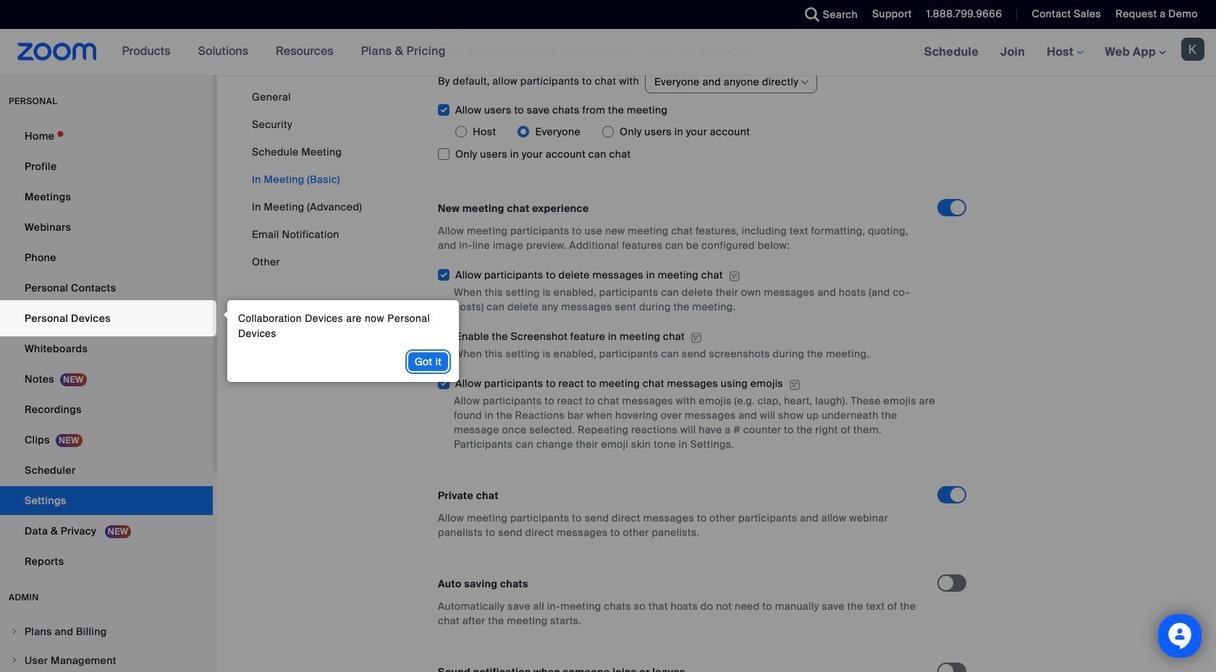 Task type: locate. For each thing, give the bounding box(es) containing it.
banner
[[0, 29, 1216, 76]]

meetings navigation
[[913, 29, 1216, 76]]

product information navigation
[[111, 29, 457, 75]]

chat with bot image
[[1167, 623, 1193, 653]]

menu bar
[[252, 90, 362, 269]]

dialog
[[220, 300, 459, 382]]



Task type: vqa. For each thing, say whether or not it's contained in the screenshot.
Personal to the bottom
no



